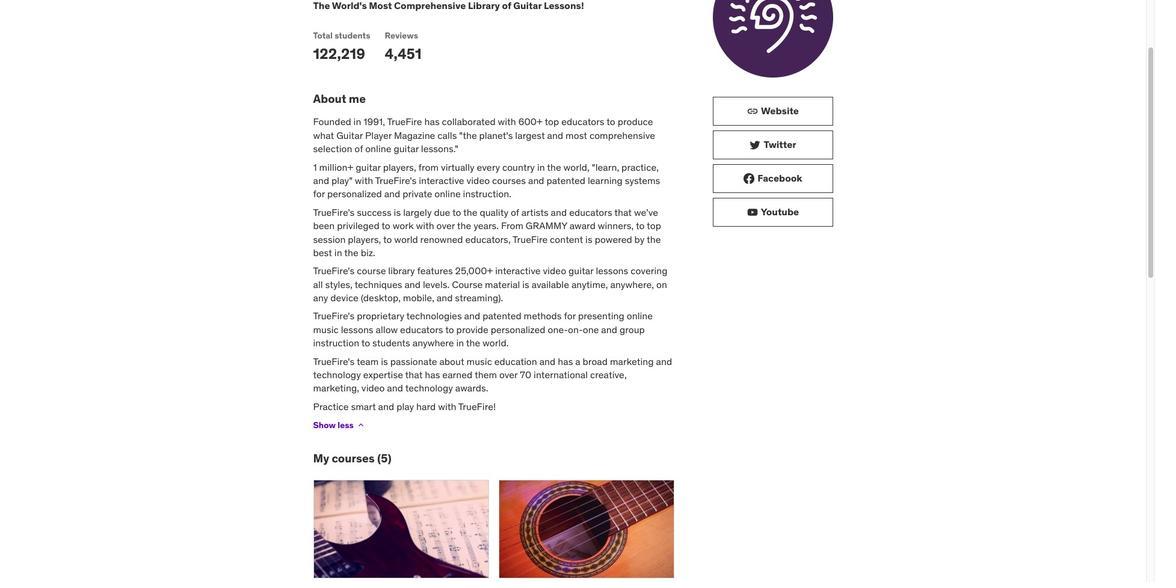 Task type: describe. For each thing, give the bounding box(es) containing it.
truefire's for team
[[313, 355, 355, 367]]

about
[[313, 91, 346, 106]]

award
[[570, 220, 596, 232]]

founded in 1991, truefire has collaborated with 600+ top educators to produce what guitar player magazine calls "the planet's largest and most comprehensive selection of online guitar lessons."
[[313, 116, 655, 155]]

them
[[475, 369, 497, 381]]

material
[[485, 278, 520, 290]]

country
[[502, 161, 535, 173]]

youtube link
[[713, 198, 833, 227]]

planet's
[[479, 129, 513, 141]]

of inside the truefire's success is largely due to the quality of artists and educators that we've been privileged to work with over the years. from grammy award winners, to top session players, to world renowned educators, truefire content is powered by the best in the biz.
[[511, 206, 519, 218]]

we've
[[634, 206, 658, 218]]

powered
[[595, 233, 632, 245]]

is up work at the left top of the page
[[394, 206, 401, 218]]

streaming).
[[455, 292, 503, 304]]

to inside the founded in 1991, truefire has collaborated with 600+ top educators to produce what guitar player magazine calls "the planet's largest and most comprehensive selection of online guitar lessons."
[[607, 116, 616, 128]]

from
[[501, 220, 524, 232]]

and down the country
[[528, 174, 544, 187]]

systems
[[625, 174, 660, 187]]

show less
[[313, 420, 354, 431]]

players, inside 1 million+ guitar players, from virtually every country in the world, "learn, practice, and play" with truefire's interactive video courses and patented learning systems for personalized and private online instruction.
[[383, 161, 416, 173]]

players, inside the truefire's success is largely due to the quality of artists and educators that we've been privileged to work with over the years. from grammy award winners, to top session players, to world renowned educators, truefire content is powered by the best in the biz.
[[348, 233, 381, 245]]

to up by
[[636, 220, 645, 232]]

work
[[393, 220, 414, 232]]

with right hard
[[438, 401, 456, 413]]

styles,
[[325, 278, 353, 290]]

a
[[576, 355, 581, 367]]

video inside 1 million+ guitar players, from virtually every country in the world, "learn, practice, and play" with truefire's interactive video courses and patented learning systems for personalized and private online instruction.
[[467, 174, 490, 187]]

in inside 1 million+ guitar players, from virtually every country in the world, "learn, practice, and play" with truefire's interactive video courses and patented learning systems for personalized and private online instruction.
[[537, 161, 545, 173]]

and left private
[[384, 188, 400, 200]]

twitter link
[[713, 131, 833, 159]]

selection
[[313, 143, 352, 155]]

about
[[440, 355, 464, 367]]

and right the marketing
[[656, 355, 672, 367]]

truefire inside the truefire's success is largely due to the quality of artists and educators that we've been privileged to work with over the years. from grammy award winners, to top session players, to world renowned educators, truefire content is powered by the best in the biz.
[[513, 233, 548, 245]]

0 horizontal spatial technology
[[313, 369, 361, 381]]

practice
[[313, 401, 349, 413]]

practice,
[[622, 161, 659, 173]]

0 horizontal spatial courses
[[332, 451, 375, 466]]

instruction
[[313, 337, 359, 349]]

been
[[313, 220, 335, 232]]

in inside truefire's proprietary technologies and patented methods for presenting online music lessons allow educators to provide personalized one-on-one and group instruction to students anywhere in the world.
[[456, 337, 464, 349]]

with inside the founded in 1991, truefire has collaborated with 600+ top educators to produce what guitar player magazine calls "the planet's largest and most comprehensive selection of online guitar lessons."
[[498, 116, 516, 128]]

2 vertical spatial has
[[425, 369, 440, 381]]

patented inside 1 million+ guitar players, from virtually every country in the world, "learn, practice, and play" with truefire's interactive video courses and patented learning systems for personalized and private online instruction.
[[547, 174, 586, 187]]

that inside the truefire's success is largely due to the quality of artists and educators that we've been privileged to work with over the years. from grammy award winners, to top session players, to world renowned educators, truefire content is powered by the best in the biz.
[[615, 206, 632, 218]]

truefire's for course
[[313, 265, 355, 277]]

presenting
[[578, 310, 625, 322]]

guitar inside truefire's course library features 25,000+ interactive video guitar lessons covering all styles, techniques and levels. course material is available anytime, anywhere, on any device (desktop, mobile, and streaming).
[[569, 265, 594, 277]]

winners,
[[598, 220, 634, 232]]

(desktop,
[[361, 292, 401, 304]]

the inside 1 million+ guitar players, from virtually every country in the world, "learn, practice, and play" with truefire's interactive video courses and patented learning systems for personalized and private online instruction.
[[547, 161, 561, 173]]

device
[[331, 292, 359, 304]]

courses inside 1 million+ guitar players, from virtually every country in the world, "learn, practice, and play" with truefire's interactive video courses and patented learning systems for personalized and private online instruction.
[[492, 174, 526, 187]]

earned
[[443, 369, 473, 381]]

mobile,
[[403, 292, 434, 304]]

team
[[357, 355, 379, 367]]

truefire's inside 1 million+ guitar players, from virtually every country in the world, "learn, practice, and play" with truefire's interactive video courses and patented learning systems for personalized and private online instruction.
[[375, 174, 417, 187]]

the inside truefire's proprietary technologies and patented methods for presenting online music lessons allow educators to provide personalized one-on-one and group instruction to students anywhere in the world.
[[466, 337, 480, 349]]

website link
[[713, 97, 833, 126]]

covering
[[631, 265, 668, 277]]

practice smart and play hard with truefire!
[[313, 401, 496, 413]]

anywhere
[[413, 337, 454, 349]]

technologies
[[407, 310, 462, 322]]

video inside truefire's course library features 25,000+ interactive video guitar lessons covering all styles, techniques and levels. course material is available anytime, anywhere, on any device (desktop, mobile, and streaming).
[[543, 265, 566, 277]]

interactive inside truefire's course library features 25,000+ interactive video guitar lessons covering all styles, techniques and levels. course material is available anytime, anywhere, on any device (desktop, mobile, and streaming).
[[495, 265, 541, 277]]

top inside the founded in 1991, truefire has collaborated with 600+ top educators to produce what guitar player magazine calls "the planet's largest and most comprehensive selection of online guitar lessons."
[[545, 116, 559, 128]]

and left play
[[378, 401, 394, 413]]

one
[[583, 324, 599, 336]]

the left biz.
[[344, 247, 359, 259]]

the up years.
[[463, 206, 478, 218]]

1
[[313, 161, 317, 173]]

is inside truefire's course library features 25,000+ interactive video guitar lessons covering all styles, techniques and levels. course material is available anytime, anywhere, on any device (desktop, mobile, and streaming).
[[522, 278, 529, 290]]

renowned
[[420, 233, 463, 245]]

proprietary
[[357, 310, 404, 322]]

content
[[550, 233, 583, 245]]

million+
[[319, 161, 354, 173]]

25,000+
[[455, 265, 493, 277]]

and down "levels."
[[437, 292, 453, 304]]

education
[[495, 355, 537, 367]]

122,219
[[313, 44, 365, 63]]

private
[[403, 188, 432, 200]]

session
[[313, 233, 346, 245]]

music inside truefire's proprietary technologies and patented methods for presenting online music lessons allow educators to provide personalized one-on-one and group instruction to students anywhere in the world.
[[313, 324, 339, 336]]

marketing,
[[313, 382, 359, 394]]

70
[[520, 369, 532, 381]]

personalized inside 1 million+ guitar players, from virtually every country in the world, "learn, practice, and play" with truefire's interactive video courses and patented learning systems for personalized and private online instruction.
[[327, 188, 382, 200]]

personalized inside truefire's proprietary technologies and patented methods for presenting online music lessons allow educators to provide personalized one-on-one and group instruction to students anywhere in the world.
[[491, 324, 546, 336]]

what
[[313, 129, 334, 141]]

students inside total students 122,219
[[335, 30, 370, 41]]

is inside truefire's team is passionate about music education and has a broad marketing and technology expertise that has earned them over 70 international creative, marketing, video and technology awards.
[[381, 355, 388, 367]]

for inside truefire's proprietary technologies and patented methods for presenting online music lessons allow educators to provide personalized one-on-one and group instruction to students anywhere in the world.
[[564, 310, 576, 322]]

passionate
[[390, 355, 437, 367]]

and up international
[[540, 355, 556, 367]]

truefire's
[[313, 206, 355, 218]]

techniques
[[355, 278, 402, 290]]

one-
[[548, 324, 568, 336]]

play"
[[332, 174, 353, 187]]

online inside truefire's proprietary technologies and patented methods for presenting online music lessons allow educators to provide personalized one-on-one and group instruction to students anywhere in the world.
[[627, 310, 653, 322]]

of inside the founded in 1991, truefire has collaborated with 600+ top educators to produce what guitar player magazine calls "the planet's largest and most comprehensive selection of online guitar lessons."
[[355, 143, 363, 155]]

artists
[[522, 206, 549, 218]]

educators,
[[465, 233, 511, 245]]

for inside 1 million+ guitar players, from virtually every country in the world, "learn, practice, and play" with truefire's interactive video courses and patented learning systems for personalized and private online instruction.
[[313, 188, 325, 200]]

over for the
[[437, 220, 455, 232]]

youtube
[[761, 206, 799, 218]]

and up mobile,
[[405, 278, 421, 290]]

play
[[397, 401, 414, 413]]

my
[[313, 451, 329, 466]]

collaborated
[[442, 116, 496, 128]]

to right "due"
[[453, 206, 461, 218]]

"the
[[459, 129, 477, 141]]

virtually
[[441, 161, 475, 173]]

all
[[313, 278, 323, 290]]

success
[[357, 206, 392, 218]]

educators inside the truefire's success is largely due to the quality of artists and educators that we've been privileged to work with over the years. from grammy award winners, to top session players, to world renowned educators, truefire content is powered by the best in the biz.
[[569, 206, 612, 218]]

4,451
[[385, 44, 422, 63]]

in inside the founded in 1991, truefire has collaborated with 600+ top educators to produce what guitar player magazine calls "the planet's largest and most comprehensive selection of online guitar lessons."
[[354, 116, 361, 128]]

with inside the truefire's success is largely due to the quality of artists and educators that we've been privileged to work with over the years. from grammy award winners, to top session players, to world renowned educators, truefire content is powered by the best in the biz.
[[416, 220, 434, 232]]

calls
[[438, 129, 457, 141]]

small image for facebook
[[743, 173, 755, 185]]

world
[[394, 233, 418, 245]]

best
[[313, 247, 332, 259]]

website
[[761, 105, 799, 117]]

guitar inside 1 million+ guitar players, from virtually every country in the world, "learn, practice, and play" with truefire's interactive video courses and patented learning systems for personalized and private online instruction.
[[356, 161, 381, 173]]

marketing
[[610, 355, 654, 367]]

lessons inside truefire's course library features 25,000+ interactive video guitar lessons covering all styles, techniques and levels. course material is available anytime, anywhere, on any device (desktop, mobile, and streaming).
[[596, 265, 629, 277]]



Task type: locate. For each thing, give the bounding box(es) containing it.
with down largely
[[416, 220, 434, 232]]

students up 122,219 at the top of page
[[335, 30, 370, 41]]

truefire guitar lessons image
[[713, 0, 833, 78]]

students down allow
[[373, 337, 410, 349]]

educators up anywhere
[[400, 324, 443, 336]]

in up guitar
[[354, 116, 361, 128]]

small image for youtube
[[747, 206, 759, 218]]

students inside truefire's proprietary technologies and patented methods for presenting online music lessons allow educators to provide personalized one-on-one and group instruction to students anywhere in the world.
[[373, 337, 410, 349]]

technology up marketing,
[[313, 369, 361, 381]]

levels.
[[423, 278, 450, 290]]

smart
[[351, 401, 376, 413]]

due
[[434, 206, 450, 218]]

educators inside the founded in 1991, truefire has collaborated with 600+ top educators to produce what guitar player magazine calls "the planet's largest and most comprehensive selection of online guitar lessons."
[[562, 116, 605, 128]]

online inside 1 million+ guitar players, from virtually every country in the world, "learn, practice, and play" with truefire's interactive video courses and patented learning systems for personalized and private online instruction.
[[435, 188, 461, 200]]

truefire's course library features 25,000+ interactive video guitar lessons covering all styles, techniques and levels. course material is available anytime, anywhere, on any device (desktop, mobile, and streaming).
[[313, 265, 668, 304]]

truefire's down instruction
[[313, 355, 355, 367]]

1 horizontal spatial top
[[647, 220, 661, 232]]

over down education on the left bottom
[[499, 369, 518, 381]]

with up planet's
[[498, 116, 516, 128]]

educators up award
[[569, 206, 612, 218]]

top inside the truefire's success is largely due to the quality of artists and educators that we've been privileged to work with over the years. from grammy award winners, to top session players, to world renowned educators, truefire content is powered by the best in the biz.
[[647, 220, 661, 232]]

2 vertical spatial educators
[[400, 324, 443, 336]]

and down expertise at left bottom
[[387, 382, 403, 394]]

0 horizontal spatial online
[[365, 143, 392, 155]]

1 horizontal spatial truefire
[[513, 233, 548, 245]]

world.
[[483, 337, 509, 349]]

over for 70
[[499, 369, 518, 381]]

0 horizontal spatial truefire
[[387, 116, 422, 128]]

of
[[355, 143, 363, 155], [511, 206, 519, 218]]

small image left youtube
[[747, 206, 759, 218]]

2 vertical spatial guitar
[[569, 265, 594, 277]]

the right by
[[647, 233, 661, 245]]

2 vertical spatial video
[[362, 382, 385, 394]]

0 vertical spatial music
[[313, 324, 339, 336]]

1 horizontal spatial patented
[[547, 174, 586, 187]]

and up provide
[[464, 310, 480, 322]]

less
[[338, 420, 354, 431]]

total students 122,219
[[313, 30, 370, 63]]

1 horizontal spatial music
[[467, 355, 492, 367]]

to left world
[[383, 233, 392, 245]]

1 horizontal spatial students
[[373, 337, 410, 349]]

1991,
[[364, 116, 385, 128]]

small image inside the website link
[[747, 105, 759, 117]]

educators
[[562, 116, 605, 128], [569, 206, 612, 218], [400, 324, 443, 336]]

1 vertical spatial technology
[[405, 382, 453, 394]]

quality
[[480, 206, 509, 218]]

1 vertical spatial players,
[[348, 233, 381, 245]]

small image left twitter
[[750, 139, 762, 151]]

1 vertical spatial students
[[373, 337, 410, 349]]

2 horizontal spatial video
[[543, 265, 566, 277]]

facebook link
[[713, 164, 833, 193]]

(5)
[[377, 451, 392, 466]]

top right 600+
[[545, 116, 559, 128]]

from
[[419, 161, 439, 173]]

player
[[365, 129, 392, 141]]

1 vertical spatial courses
[[332, 451, 375, 466]]

awards.
[[455, 382, 488, 394]]

0 vertical spatial for
[[313, 188, 325, 200]]

truefire's down device
[[313, 310, 355, 322]]

small image
[[747, 105, 759, 117], [750, 139, 762, 151], [743, 173, 755, 185], [747, 206, 759, 218]]

1 horizontal spatial players,
[[383, 161, 416, 173]]

that inside truefire's team is passionate about music education and has a broad marketing and technology expertise that has earned them over 70 international creative, marketing, video and technology awards.
[[405, 369, 423, 381]]

small image inside "facebook" link
[[743, 173, 755, 185]]

online up the group
[[627, 310, 653, 322]]

0 horizontal spatial that
[[405, 369, 423, 381]]

0 horizontal spatial music
[[313, 324, 339, 336]]

small image for website
[[747, 105, 759, 117]]

600+
[[519, 116, 543, 128]]

biz.
[[361, 247, 375, 259]]

truefire inside the founded in 1991, truefire has collaborated with 600+ top educators to produce what guitar player magazine calls "the planet's largest and most comprehensive selection of online guitar lessons."
[[387, 116, 422, 128]]

lessons up instruction
[[341, 324, 374, 336]]

and
[[547, 129, 563, 141], [313, 174, 329, 187], [528, 174, 544, 187], [384, 188, 400, 200], [551, 206, 567, 218], [405, 278, 421, 290], [437, 292, 453, 304], [464, 310, 480, 322], [601, 324, 618, 336], [540, 355, 556, 367], [656, 355, 672, 367], [387, 382, 403, 394], [378, 401, 394, 413]]

to left work at the left top of the page
[[382, 220, 390, 232]]

that down passionate
[[405, 369, 423, 381]]

and inside the founded in 1991, truefire has collaborated with 600+ top educators to produce what guitar player magazine calls "the planet's largest and most comprehensive selection of online guitar lessons."
[[547, 129, 563, 141]]

over inside truefire's team is passionate about music education and has a broad marketing and technology expertise that has earned them over 70 international creative, marketing, video and technology awards.
[[499, 369, 518, 381]]

educators up the most
[[562, 116, 605, 128]]

guitar up anytime,
[[569, 265, 594, 277]]

interactive up material
[[495, 265, 541, 277]]

1 horizontal spatial online
[[435, 188, 461, 200]]

lessons up anywhere,
[[596, 265, 629, 277]]

0 vertical spatial lessons
[[596, 265, 629, 277]]

privileged
[[337, 220, 380, 232]]

of up the from at the top left
[[511, 206, 519, 218]]

small image left facebook
[[743, 173, 755, 185]]

0 vertical spatial online
[[365, 143, 392, 155]]

1 vertical spatial video
[[543, 265, 566, 277]]

1 vertical spatial guitar
[[356, 161, 381, 173]]

guitar right million+
[[356, 161, 381, 173]]

features
[[417, 265, 453, 277]]

guitar inside the founded in 1991, truefire has collaborated with 600+ top educators to produce what guitar player magazine calls "the planet's largest and most comprehensive selection of online guitar lessons."
[[394, 143, 419, 155]]

truefire's inside truefire's team is passionate about music education and has a broad marketing and technology expertise that has earned them over 70 international creative, marketing, video and technology awards.
[[313, 355, 355, 367]]

reviews
[[385, 30, 418, 41]]

to down technologies
[[445, 324, 454, 336]]

0 vertical spatial that
[[615, 206, 632, 218]]

with inside 1 million+ guitar players, from virtually every country in the world, "learn, practice, and play" with truefire's interactive video courses and patented learning systems for personalized and private online instruction.
[[355, 174, 373, 187]]

1 vertical spatial has
[[558, 355, 573, 367]]

interactive down from
[[419, 174, 464, 187]]

anytime,
[[572, 278, 608, 290]]

players, left from
[[383, 161, 416, 173]]

0 horizontal spatial of
[[355, 143, 363, 155]]

and down presenting
[[601, 324, 618, 336]]

guitar down magazine
[[394, 143, 419, 155]]

largest
[[515, 129, 545, 141]]

me
[[349, 91, 366, 106]]

technology
[[313, 369, 361, 381], [405, 382, 453, 394]]

0 vertical spatial educators
[[562, 116, 605, 128]]

top down we've
[[647, 220, 661, 232]]

small image for twitter
[[750, 139, 762, 151]]

0 horizontal spatial top
[[545, 116, 559, 128]]

is up expertise at left bottom
[[381, 355, 388, 367]]

music up them
[[467, 355, 492, 367]]

xsmall image
[[356, 421, 366, 430]]

0 vertical spatial has
[[425, 116, 440, 128]]

broad
[[583, 355, 608, 367]]

0 horizontal spatial interactive
[[419, 174, 464, 187]]

facebook
[[758, 172, 803, 184]]

1 horizontal spatial lessons
[[596, 265, 629, 277]]

and left the most
[[547, 129, 563, 141]]

1 horizontal spatial that
[[615, 206, 632, 218]]

1 horizontal spatial courses
[[492, 174, 526, 187]]

for up on-
[[564, 310, 576, 322]]

has left a
[[558, 355, 573, 367]]

is right material
[[522, 278, 529, 290]]

1 horizontal spatial personalized
[[491, 324, 546, 336]]

years.
[[474, 220, 499, 232]]

educators inside truefire's proprietary technologies and patented methods for presenting online music lessons allow educators to provide personalized one-on-one and group instruction to students anywhere in the world.
[[400, 324, 443, 336]]

0 vertical spatial truefire
[[387, 116, 422, 128]]

online down player
[[365, 143, 392, 155]]

patented
[[547, 174, 586, 187], [483, 310, 522, 322]]

every
[[477, 161, 500, 173]]

has up calls
[[425, 116, 440, 128]]

over inside the truefire's success is largely due to the quality of artists and educators that we've been privileged to work with over the years. from grammy award winners, to top session players, to world renowned educators, truefire content is powered by the best in the biz.
[[437, 220, 455, 232]]

0 horizontal spatial over
[[437, 220, 455, 232]]

video up instruction. at the left top of the page
[[467, 174, 490, 187]]

allow
[[376, 324, 398, 336]]

small image inside twitter link
[[750, 139, 762, 151]]

in inside the truefire's success is largely due to the quality of artists and educators that we've been privileged to work with over the years. from grammy award winners, to top session players, to world renowned educators, truefire content is powered by the best in the biz.
[[335, 247, 342, 259]]

and down 1
[[313, 174, 329, 187]]

music up instruction
[[313, 324, 339, 336]]

in right best
[[335, 247, 342, 259]]

1 vertical spatial personalized
[[491, 324, 546, 336]]

lessons."
[[421, 143, 458, 155]]

technology up hard
[[405, 382, 453, 394]]

the left world,
[[547, 161, 561, 173]]

0 horizontal spatial lessons
[[341, 324, 374, 336]]

2 vertical spatial online
[[627, 310, 653, 322]]

1 million+ guitar players, from virtually every country in the world, "learn, practice, and play" with truefire's interactive video courses and patented learning systems for personalized and private online instruction.
[[313, 161, 660, 200]]

1 vertical spatial educators
[[569, 206, 612, 218]]

0 vertical spatial players,
[[383, 161, 416, 173]]

1 horizontal spatial over
[[499, 369, 518, 381]]

world,
[[564, 161, 590, 173]]

0 vertical spatial interactive
[[419, 174, 464, 187]]

small image left the website
[[747, 105, 759, 117]]

0 horizontal spatial players,
[[348, 233, 381, 245]]

in
[[354, 116, 361, 128], [537, 161, 545, 173], [335, 247, 342, 259], [456, 337, 464, 349]]

1 vertical spatial top
[[647, 220, 661, 232]]

creative,
[[590, 369, 627, 381]]

1 vertical spatial for
[[564, 310, 576, 322]]

video up available
[[543, 265, 566, 277]]

learning
[[588, 174, 623, 187]]

truefire's team is passionate about music education and has a broad marketing and technology expertise that has earned them over 70 international creative, marketing, video and technology awards.
[[313, 355, 672, 394]]

show less button
[[313, 414, 366, 438]]

truefire's for proprietary
[[313, 310, 355, 322]]

is
[[394, 206, 401, 218], [586, 233, 593, 245], [522, 278, 529, 290], [381, 355, 388, 367]]

truefire's inside truefire's proprietary technologies and patented methods for presenting online music lessons allow educators to provide personalized one-on-one and group instruction to students anywhere in the world.
[[313, 310, 355, 322]]

by
[[635, 233, 645, 245]]

1 vertical spatial online
[[435, 188, 461, 200]]

1 horizontal spatial interactive
[[495, 265, 541, 277]]

the
[[547, 161, 561, 173], [463, 206, 478, 218], [457, 220, 471, 232], [647, 233, 661, 245], [344, 247, 359, 259], [466, 337, 480, 349]]

available
[[532, 278, 569, 290]]

1 vertical spatial music
[[467, 355, 492, 367]]

with right play"
[[355, 174, 373, 187]]

1 vertical spatial lessons
[[341, 324, 374, 336]]

1 vertical spatial truefire
[[513, 233, 548, 245]]

1 horizontal spatial guitar
[[394, 143, 419, 155]]

in down provide
[[456, 337, 464, 349]]

courses down the country
[[492, 174, 526, 187]]

expertise
[[363, 369, 403, 381]]

reviews 4,451
[[385, 30, 422, 63]]

courses
[[492, 174, 526, 187], [332, 451, 375, 466]]

personalized up 'world.'
[[491, 324, 546, 336]]

patented down world,
[[547, 174, 586, 187]]

to up comprehensive
[[607, 116, 616, 128]]

"learn,
[[592, 161, 619, 173]]

truefire's
[[375, 174, 417, 187], [313, 265, 355, 277], [313, 310, 355, 322], [313, 355, 355, 367]]

online up "due"
[[435, 188, 461, 200]]

truefire's up private
[[375, 174, 417, 187]]

that up winners,
[[615, 206, 632, 218]]

0 vertical spatial video
[[467, 174, 490, 187]]

most
[[566, 129, 587, 141]]

truefire up magazine
[[387, 116, 422, 128]]

video down expertise at left bottom
[[362, 382, 385, 394]]

in right the country
[[537, 161, 545, 173]]

1 vertical spatial that
[[405, 369, 423, 381]]

1 vertical spatial over
[[499, 369, 518, 381]]

online
[[365, 143, 392, 155], [435, 188, 461, 200], [627, 310, 653, 322]]

has inside the founded in 1991, truefire has collaborated with 600+ top educators to produce what guitar player magazine calls "the planet's largest and most comprehensive selection of online guitar lessons."
[[425, 116, 440, 128]]

1 horizontal spatial of
[[511, 206, 519, 218]]

0 vertical spatial personalized
[[327, 188, 382, 200]]

for up truefire's
[[313, 188, 325, 200]]

players, up biz.
[[348, 233, 381, 245]]

twitter
[[764, 139, 797, 151]]

the down provide
[[466, 337, 480, 349]]

players,
[[383, 161, 416, 173], [348, 233, 381, 245]]

course
[[357, 265, 386, 277]]

group
[[620, 324, 645, 336]]

1 horizontal spatial for
[[564, 310, 576, 322]]

truefire down grammy
[[513, 233, 548, 245]]

has down passionate
[[425, 369, 440, 381]]

0 horizontal spatial video
[[362, 382, 385, 394]]

show
[[313, 420, 336, 431]]

guitar
[[337, 129, 363, 141]]

is down award
[[586, 233, 593, 245]]

grammy
[[526, 220, 567, 232]]

0 vertical spatial of
[[355, 143, 363, 155]]

0 vertical spatial courses
[[492, 174, 526, 187]]

small image inside youtube link
[[747, 206, 759, 218]]

1 vertical spatial interactive
[[495, 265, 541, 277]]

produce
[[618, 116, 653, 128]]

any
[[313, 292, 328, 304]]

international
[[534, 369, 588, 381]]

0 vertical spatial patented
[[547, 174, 586, 187]]

truefire's inside truefire's course library features 25,000+ interactive video guitar lessons covering all styles, techniques and levels. course material is available anytime, anywhere, on any device (desktop, mobile, and streaming).
[[313, 265, 355, 277]]

0 horizontal spatial students
[[335, 30, 370, 41]]

patented up 'world.'
[[483, 310, 522, 322]]

1 horizontal spatial video
[[467, 174, 490, 187]]

online inside the founded in 1991, truefire has collaborated with 600+ top educators to produce what guitar player magazine calls "the planet's largest and most comprehensive selection of online guitar lessons."
[[365, 143, 392, 155]]

truefire's up styles,
[[313, 265, 355, 277]]

over down "due"
[[437, 220, 455, 232]]

0 vertical spatial students
[[335, 30, 370, 41]]

0 horizontal spatial personalized
[[327, 188, 382, 200]]

1 horizontal spatial technology
[[405, 382, 453, 394]]

interactive inside 1 million+ guitar players, from virtually every country in the world, "learn, practice, and play" with truefire's interactive video courses and patented learning systems for personalized and private online instruction.
[[419, 174, 464, 187]]

truefire
[[387, 116, 422, 128], [513, 233, 548, 245]]

of down guitar
[[355, 143, 363, 155]]

courses left (5)
[[332, 451, 375, 466]]

0 vertical spatial top
[[545, 116, 559, 128]]

founded
[[313, 116, 351, 128]]

2 horizontal spatial guitar
[[569, 265, 594, 277]]

magazine
[[394, 129, 435, 141]]

patented inside truefire's proprietary technologies and patented methods for presenting online music lessons allow educators to provide personalized one-on-one and group instruction to students anywhere in the world.
[[483, 310, 522, 322]]

truefire!
[[459, 401, 496, 413]]

0 vertical spatial technology
[[313, 369, 361, 381]]

0 vertical spatial guitar
[[394, 143, 419, 155]]

video inside truefire's team is passionate about music education and has a broad marketing and technology expertise that has earned them over 70 international creative, marketing, video and technology awards.
[[362, 382, 385, 394]]

0 horizontal spatial guitar
[[356, 161, 381, 173]]

1 vertical spatial of
[[511, 206, 519, 218]]

0 horizontal spatial for
[[313, 188, 325, 200]]

the left years.
[[457, 220, 471, 232]]

1 vertical spatial patented
[[483, 310, 522, 322]]

0 horizontal spatial patented
[[483, 310, 522, 322]]

and inside the truefire's success is largely due to the quality of artists and educators that we've been privileged to work with over the years. from grammy award winners, to top session players, to world renowned educators, truefire content is powered by the best in the biz.
[[551, 206, 567, 218]]

comprehensive
[[590, 129, 655, 141]]

and up grammy
[[551, 206, 567, 218]]

2 horizontal spatial online
[[627, 310, 653, 322]]

to up team
[[362, 337, 370, 349]]

lessons inside truefire's proprietary technologies and patented methods for presenting online music lessons allow educators to provide personalized one-on-one and group instruction to students anywhere in the world.
[[341, 324, 374, 336]]

0 vertical spatial over
[[437, 220, 455, 232]]

personalized down play"
[[327, 188, 382, 200]]

anywhere,
[[611, 278, 654, 290]]

music inside truefire's team is passionate about music education and has a broad marketing and technology expertise that has earned them over 70 international creative, marketing, video and technology awards.
[[467, 355, 492, 367]]



Task type: vqa. For each thing, say whether or not it's contained in the screenshot.
THE VIRTUALLY on the left of the page
yes



